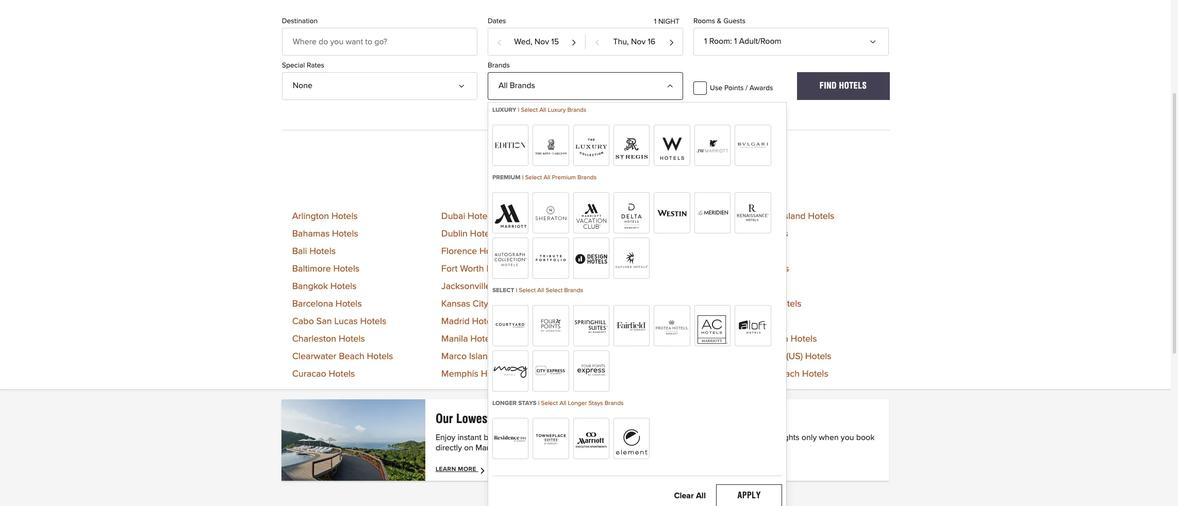 Task type: locate. For each thing, give the bounding box(es) containing it.
1 horizontal spatial free
[[758, 434, 774, 442]]

Check-out text field
[[586, 28, 683, 55]]

nights
[[776, 434, 799, 442]]

montreal
[[580, 230, 616, 239]]

1 horizontal spatial san
[[580, 352, 596, 362]]

san juan hotels link
[[580, 352, 646, 362]]

select all longer stays brands link
[[541, 401, 624, 407]]

bahamas hotels
[[292, 230, 358, 239]]

trigger image
[[460, 79, 469, 87], [666, 79, 674, 87]]

1 left room
[[704, 37, 707, 45]]

special
[[282, 62, 305, 69]]

virginia
[[729, 335, 760, 344]]

| for premium |
[[522, 175, 523, 181]]

1 right :
[[734, 37, 737, 45]]

luxury
[[548, 107, 566, 114]]

1 horizontal spatial trigger image
[[666, 79, 674, 87]]

bangkok
[[292, 282, 328, 291]]

manila hotels link
[[441, 335, 497, 344]]

select right luxury
[[521, 107, 538, 114]]

all
[[498, 81, 508, 90], [539, 107, 546, 114], [543, 175, 550, 181], [537, 288, 544, 294], [559, 401, 566, 407], [696, 492, 706, 500]]

on down instant at the bottom left
[[464, 444, 473, 452]]

beach up 'virgin islands (us) hotels' link
[[763, 335, 788, 344]]

venice hotels
[[729, 317, 786, 327]]

1 free from the left
[[685, 434, 701, 442]]

in,
[[674, 434, 682, 442]]

rates
[[307, 62, 324, 69]]

rooms
[[693, 17, 715, 25]]

south padre island hotels
[[729, 212, 834, 221]]

all inside 'clear all' link
[[696, 492, 706, 500]]

brands up 'only'
[[605, 401, 624, 407]]

charleston hotels
[[292, 335, 365, 344]]

1 for 1 room : 1 adult /room
[[704, 37, 707, 45]]

venice
[[729, 317, 757, 327]]

1 horizontal spatial palm
[[752, 370, 772, 379]]

fort worth hotels
[[441, 265, 513, 274]]

toronto hotels link
[[729, 265, 789, 274]]

bangkok hotels
[[292, 282, 357, 291]]

toronto
[[729, 265, 761, 274]]

| right select
[[516, 288, 517, 294]]

0 vertical spatial on
[[638, 412, 650, 427]]

0 horizontal spatial 1
[[654, 18, 656, 25]]

only
[[802, 434, 817, 442]]

free right earn
[[758, 434, 774, 442]]

south padre island hotels link
[[729, 212, 834, 221]]

all inside all brands link
[[498, 81, 508, 90]]

napa
[[580, 265, 602, 274]]

curacao hotels link
[[292, 370, 355, 379]]

benefits
[[484, 434, 513, 442]]

| right luxury
[[518, 107, 519, 114]]

sydney hotels link
[[729, 230, 788, 239]]

florence hotels
[[441, 247, 506, 256]]

bali hotels
[[292, 247, 336, 256]]

kansas
[[441, 300, 470, 309]]

city down jacksonville hotels
[[473, 300, 488, 309]]

0 horizontal spatial free
[[685, 434, 701, 442]]

0 horizontal spatial on
[[464, 444, 473, 452]]

beach up the montreal hotels 'link'
[[607, 212, 632, 221]]

all up luxury
[[498, 81, 508, 90]]

0 vertical spatial san
[[316, 317, 332, 327]]

free right in,
[[685, 434, 701, 442]]

1 vertical spatial san
[[580, 352, 596, 362]]

island right padre
[[782, 212, 806, 221]]

0 horizontal spatial palm
[[580, 300, 600, 309]]

dubai hotels link
[[441, 212, 494, 221]]

select
[[521, 107, 538, 114], [525, 175, 542, 181], [519, 288, 536, 294], [546, 288, 563, 294], [541, 401, 558, 407]]

baltimore
[[292, 265, 331, 274]]

clear all
[[674, 492, 706, 500]]

1 room : 1 adult /room
[[704, 37, 781, 45]]

0 vertical spatial island
[[782, 212, 806, 221]]

&
[[717, 17, 722, 25]]

on right 'only'
[[638, 412, 650, 427]]

select for select all select brands
[[519, 288, 536, 294]]

2 horizontal spatial 1
[[734, 37, 737, 45]]

venice hotels link
[[729, 317, 786, 327]]

1 vertical spatial palm
[[752, 370, 772, 379]]

0 horizontal spatial trigger image
[[460, 79, 469, 87]]

0 horizontal spatial city
[[473, 300, 488, 309]]

palm up park
[[580, 300, 600, 309]]

2 trigger image from the left
[[666, 79, 674, 87]]

brands
[[488, 62, 510, 69], [510, 81, 535, 90], [567, 107, 586, 114], [577, 175, 597, 181], [564, 288, 583, 294], [605, 401, 624, 407]]

trigger image inside all brands link
[[666, 79, 674, 87]]

beach down montreal hotels
[[608, 247, 633, 256]]

select
[[492, 288, 514, 294]]

longer
[[568, 401, 587, 407]]

florence
[[441, 247, 477, 256]]

select for select all luxury brands
[[521, 107, 538, 114]]

brands up luxury | select all luxury brands
[[510, 81, 535, 90]]

0 horizontal spatial island
[[469, 352, 493, 362]]

bahamas hotels link
[[292, 230, 358, 239]]

1 horizontal spatial island
[[782, 212, 806, 221]]

1 horizontal spatial 1
[[704, 37, 707, 45]]

on
[[638, 412, 650, 427], [464, 444, 473, 452]]

dubai
[[441, 212, 465, 221]]

island up memphis hotels link at bottom left
[[469, 352, 493, 362]]

beach down the charleston hotels link
[[339, 352, 364, 362]]

1 vertical spatial on
[[464, 444, 473, 452]]

check-
[[649, 434, 674, 442]]

miami beach hotels link
[[580, 212, 661, 221]]

1
[[654, 18, 656, 25], [704, 37, 707, 45], [734, 37, 737, 45]]

select all luxury brands link
[[521, 107, 586, 114]]

myrtle
[[580, 247, 605, 256]]

1 vertical spatial city
[[601, 317, 616, 327]]

1 horizontal spatial city
[[601, 317, 616, 327]]

1 left "night"
[[654, 18, 656, 25]]

select all premium brands link
[[525, 175, 597, 181]]

you
[[841, 434, 854, 442]]

hotels inside button
[[839, 81, 867, 91]]

all right the 'clear'
[[696, 492, 706, 500]]

clearwater beach hotels
[[292, 352, 393, 362]]

1 trigger image from the left
[[460, 79, 469, 87]]

instant
[[531, 412, 565, 427]]

only
[[613, 412, 635, 427]]

fort
[[441, 265, 458, 274]]

barcelona
[[292, 300, 333, 309]]

arrow right image
[[480, 466, 488, 475]]

0 vertical spatial palm
[[580, 300, 600, 309]]

0 horizontal spatial san
[[316, 317, 332, 327]]

free
[[685, 434, 701, 442], [758, 434, 774, 442]]

beach for myrtle
[[608, 247, 633, 256]]

apply link
[[716, 485, 782, 506]]

fi
[[715, 434, 721, 442]]

|
[[518, 107, 519, 114], [522, 175, 523, 181], [516, 288, 517, 294], [538, 401, 539, 407]]

island
[[782, 212, 806, 221], [469, 352, 493, 362]]

0 vertical spatial city
[[473, 300, 488, 309]]

islands
[[756, 352, 784, 362]]

rome hotels link
[[580, 335, 632, 344]]

san down rome at the bottom of the page
[[580, 352, 596, 362]]

select right select
[[519, 288, 536, 294]]

trigger image for all brands
[[666, 79, 674, 87]]

virgin
[[729, 352, 753, 362]]

san
[[316, 317, 332, 327], [580, 352, 596, 362]]

trigger image inside none link
[[460, 79, 469, 87]]

guarantee,
[[580, 434, 620, 442]]

stays
[[589, 401, 603, 407]]

luxury | select all luxury brands
[[492, 107, 586, 114]]

select right premium
[[525, 175, 542, 181]]

palm down islands
[[752, 370, 772, 379]]

west palm beach hotels link
[[729, 370, 828, 379]]

city up the rome hotels
[[601, 317, 616, 327]]

west palm beach hotels
[[729, 370, 828, 379]]

san down barcelona hotels
[[316, 317, 332, 327]]

| right premium
[[522, 175, 523, 181]]

longer stays | select all longer stays brands
[[492, 401, 624, 407]]

trigger image for none
[[460, 79, 469, 87]]



Task type: vqa. For each thing, say whether or not it's contained in the screenshot.


Task type: describe. For each thing, give the bounding box(es) containing it.
prices.
[[494, 412, 528, 427]]

stays
[[518, 401, 536, 407]]

on inside "enjoy instant benefits like our best rate guarantee, mobile check-in, free wi-fi and earn free nights only when you book directly on marriott.com."
[[464, 444, 473, 452]]

madrid hotels
[[441, 317, 498, 327]]

all left longer
[[559, 401, 566, 407]]

city for park
[[601, 317, 616, 327]]

next check-out dates image
[[669, 34, 674, 50]]

enjoy
[[436, 434, 455, 442]]

west
[[729, 370, 750, 379]]

beach for clearwater
[[339, 352, 364, 362]]

vancouver hotels link
[[729, 300, 801, 309]]

2 free from the left
[[758, 434, 774, 442]]

beach down virgin islands (us) hotels
[[774, 370, 800, 379]]

all right select
[[537, 288, 544, 294]]

jacksonville
[[441, 282, 491, 291]]

city for kansas
[[473, 300, 488, 309]]

barcelona hotels
[[292, 300, 362, 309]]

marco
[[441, 352, 467, 362]]

our
[[436, 412, 453, 427]]

virgin islands (us) hotels
[[729, 352, 831, 362]]

Check-in text field
[[488, 28, 585, 55]]

beach for miami
[[607, 212, 632, 221]]

premium
[[492, 175, 521, 181]]

premium | select all premium brands
[[492, 175, 597, 181]]

virgin islands (us) hotels link
[[729, 352, 831, 362]]

none
[[293, 81, 312, 90]]

wi-
[[703, 434, 715, 442]]

memphis hotels link
[[441, 370, 507, 379]]

niagara
[[580, 282, 612, 291]]

virginia beach hotels
[[729, 335, 817, 344]]

barcelona hotels link
[[292, 300, 362, 309]]

arlington
[[292, 212, 329, 221]]

all left premium
[[543, 175, 550, 181]]

all brands link
[[488, 72, 683, 100]]

special rates
[[282, 62, 324, 69]]

Destination text field
[[282, 28, 477, 56]]

clearwater
[[292, 352, 336, 362]]

marco island hotels link
[[441, 352, 522, 362]]

select for select all premium brands
[[525, 175, 542, 181]]

directly
[[436, 444, 462, 452]]

charleston
[[292, 335, 336, 344]]

memphis hotels
[[441, 370, 507, 379]]

kansas city hotels
[[441, 300, 517, 309]]

all left luxury
[[539, 107, 546, 114]]

brands up "all brands"
[[488, 62, 510, 69]]

instant
[[458, 434, 482, 442]]

brands right premium
[[577, 175, 597, 181]]

baltimore hotels
[[292, 265, 360, 274]]

1 night
[[654, 18, 680, 25]]

| for luxury |
[[518, 107, 519, 114]]

1 for 1 night
[[654, 18, 656, 25]]

south
[[729, 212, 753, 221]]

falls
[[614, 282, 633, 291]]

marriott.com.
[[475, 444, 523, 452]]

rate
[[562, 434, 578, 442]]

next check-in dates image
[[571, 34, 577, 50]]

learn more link
[[436, 466, 488, 475]]

brands down napa
[[564, 288, 583, 294]]

/
[[746, 84, 748, 92]]

none link
[[282, 72, 477, 100]]

tucson hotels
[[729, 282, 787, 291]]

cabo san lucas hotels link
[[292, 317, 386, 327]]

lucas
[[334, 317, 358, 327]]

padre
[[756, 212, 779, 221]]

1 vertical spatial island
[[469, 352, 493, 362]]

madrid
[[441, 317, 470, 327]]

find hotels button
[[797, 72, 890, 100]]

learn more
[[436, 467, 478, 473]]

book direct image
[[281, 400, 425, 481]]

apply
[[737, 491, 761, 501]]

use
[[710, 84, 722, 92]]

select left niagara
[[546, 288, 563, 294]]

:
[[730, 37, 732, 45]]

tucson
[[729, 282, 758, 291]]

mobile
[[622, 434, 647, 442]]

| right stays
[[538, 401, 539, 407]]

vancouver
[[729, 300, 773, 309]]

awards
[[750, 84, 773, 92]]

jacksonville hotels link
[[441, 282, 519, 291]]

/room
[[758, 37, 781, 45]]

florence hotels link
[[441, 247, 506, 256]]

rooms & guests
[[693, 17, 745, 25]]

park
[[580, 317, 598, 327]]

night
[[658, 18, 680, 25]]

1 horizontal spatial on
[[638, 412, 650, 427]]

dubai hotels
[[441, 212, 494, 221]]

our lowest prices.  instant benefits.  only on marriott.com
[[436, 412, 716, 427]]

curacao hotels
[[292, 370, 355, 379]]

select | select all select brands
[[492, 288, 583, 294]]

(us)
[[786, 352, 803, 362]]

manila
[[441, 335, 468, 344]]

vancouver hotels
[[729, 300, 801, 309]]

arrow down image
[[872, 34, 880, 43]]

rome
[[580, 335, 604, 344]]

clear
[[674, 492, 694, 500]]

worth
[[460, 265, 484, 274]]

park city hotels
[[580, 317, 645, 327]]

select up instant
[[541, 401, 558, 407]]

marriott.com
[[653, 412, 716, 427]]

beach for virginia
[[763, 335, 788, 344]]

curacao
[[292, 370, 326, 379]]

marco island hotels
[[441, 352, 522, 362]]

dublin
[[441, 230, 468, 239]]

sydney
[[729, 230, 760, 239]]

palm springs hotels link
[[580, 300, 662, 309]]

find
[[820, 81, 837, 91]]

lowest
[[456, 412, 491, 427]]

san juan hotels
[[580, 352, 646, 362]]

| for select |
[[516, 288, 517, 294]]

jacksonville hotels
[[441, 282, 519, 291]]

points
[[724, 84, 744, 92]]

brands right luxury
[[567, 107, 586, 114]]



